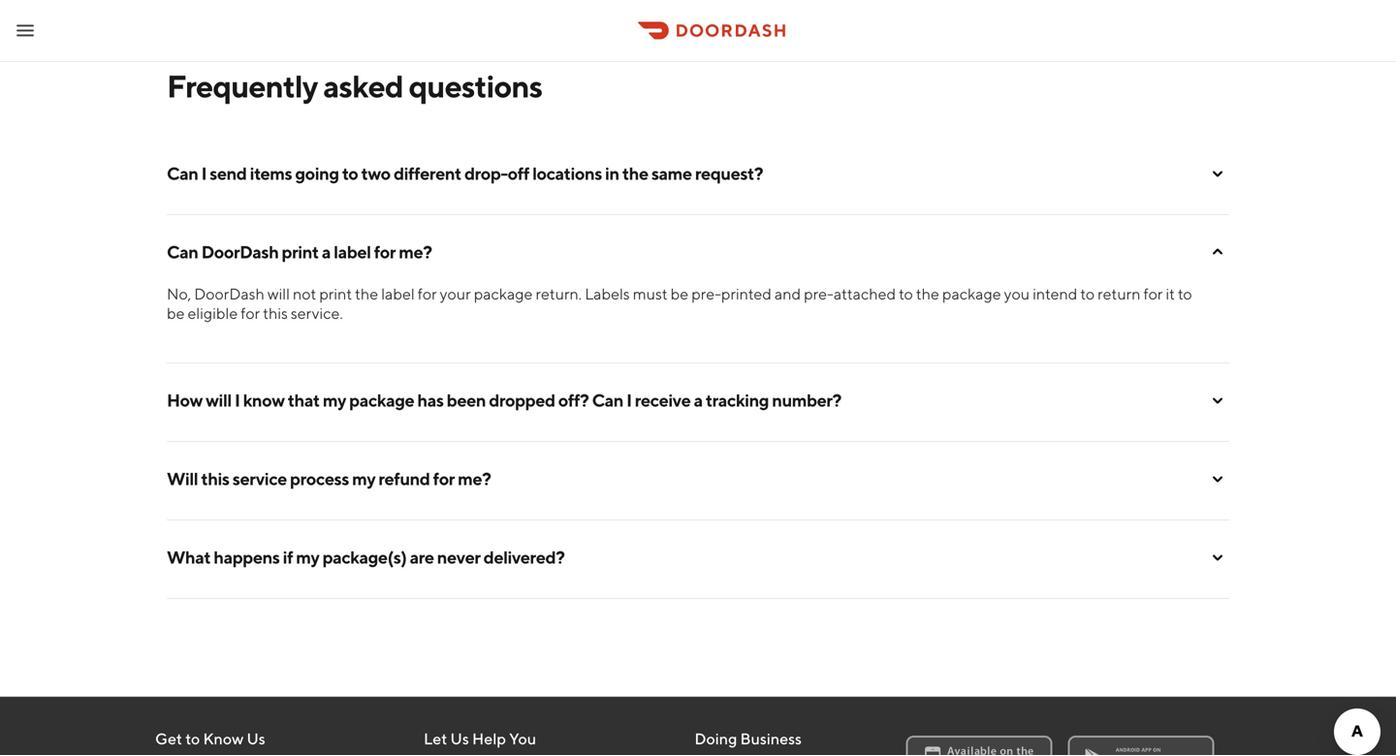 Task type: locate. For each thing, give the bounding box(es) containing it.
1 horizontal spatial will
[[268, 285, 290, 303]]

0 vertical spatial a
[[322, 241, 331, 262]]

1 horizontal spatial this
[[263, 304, 288, 322]]

0 horizontal spatial me?
[[399, 241, 432, 262]]

label up service.
[[334, 241, 371, 262]]

2 horizontal spatial my
[[352, 468, 375, 489]]

can right the off?
[[592, 390, 624, 411]]

print
[[282, 241, 319, 262], [319, 285, 352, 303]]

eligible
[[188, 304, 238, 322]]

same
[[652, 163, 692, 184]]

download on the google play store image
[[1078, 740, 1205, 755]]

send
[[210, 163, 247, 184]]

if
[[283, 547, 293, 568]]

questions
[[409, 68, 542, 104]]

pre-
[[692, 285, 721, 303], [804, 285, 834, 303]]

1 vertical spatial label
[[381, 285, 415, 303]]

2 horizontal spatial the
[[916, 285, 940, 303]]

can
[[167, 163, 198, 184], [167, 241, 198, 262], [592, 390, 624, 411]]

1 vertical spatial print
[[319, 285, 352, 303]]

me? down different
[[399, 241, 432, 262]]

no, doordash will not print the label for your package return. labels must be pre-printed and pre-attached to the package you intend to return for it to be eligible for this service.
[[167, 285, 1193, 322]]

0 vertical spatial label
[[334, 241, 371, 262]]

i left receive
[[627, 390, 632, 411]]

0 horizontal spatial a
[[322, 241, 331, 262]]

items
[[250, 163, 292, 184]]

can left 'send'
[[167, 163, 198, 184]]

receive
[[635, 390, 691, 411]]

been
[[447, 390, 486, 411]]

me? right refund
[[458, 468, 491, 489]]

open menu image
[[14, 19, 37, 42]]

1 vertical spatial me?
[[458, 468, 491, 489]]

to right it
[[1178, 285, 1193, 303]]

it
[[1166, 285, 1175, 303]]

and
[[775, 285, 801, 303]]

how
[[167, 390, 203, 411]]

pre- right and
[[804, 285, 834, 303]]

1 horizontal spatial label
[[381, 285, 415, 303]]

2 vertical spatial can
[[592, 390, 624, 411]]

to
[[342, 163, 358, 184], [899, 285, 913, 303], [1081, 285, 1095, 303], [1178, 285, 1193, 303], [185, 730, 200, 748]]

can doordash print a label for me?
[[167, 241, 432, 262]]

must
[[633, 285, 668, 303]]

doing
[[695, 730, 737, 748]]

refund
[[379, 468, 430, 489]]

process
[[290, 468, 349, 489]]

in
[[605, 163, 619, 184]]

know
[[243, 390, 285, 411]]

1 vertical spatial be
[[167, 304, 185, 322]]

1 horizontal spatial a
[[694, 390, 703, 411]]

the right not
[[355, 285, 378, 303]]

me?
[[399, 241, 432, 262], [458, 468, 491, 489]]

be right must
[[671, 285, 689, 303]]

drop-
[[464, 163, 508, 184]]

package left you
[[943, 285, 1001, 303]]

0 vertical spatial print
[[282, 241, 319, 262]]

1 vertical spatial will
[[206, 390, 232, 411]]

you
[[1004, 285, 1030, 303]]

will
[[268, 285, 290, 303], [206, 390, 232, 411]]

a up service.
[[322, 241, 331, 262]]

doordash
[[201, 241, 279, 262], [194, 285, 265, 303]]

my left refund
[[352, 468, 375, 489]]

1 horizontal spatial print
[[319, 285, 352, 303]]

0 horizontal spatial my
[[296, 547, 319, 568]]

1 horizontal spatial pre-
[[804, 285, 834, 303]]

1 vertical spatial can
[[167, 241, 198, 262]]

0 vertical spatial will
[[268, 285, 290, 303]]

for
[[374, 241, 396, 262], [418, 285, 437, 303], [1144, 285, 1163, 303], [241, 304, 260, 322], [433, 468, 455, 489]]

will left not
[[268, 285, 290, 303]]

i
[[201, 163, 207, 184], [235, 390, 240, 411], [627, 390, 632, 411]]

0 horizontal spatial us
[[247, 730, 265, 748]]

us
[[247, 730, 265, 748], [450, 730, 469, 748]]

label inside no, doordash will not print the label for your package return. labels must be pre-printed and pre-attached to the package you intend to return for it to be eligible for this service.
[[381, 285, 415, 303]]

going
[[295, 163, 339, 184]]

print up not
[[282, 241, 319, 262]]

has
[[417, 390, 444, 411]]

0 vertical spatial can
[[167, 163, 198, 184]]

the
[[622, 163, 648, 184], [355, 285, 378, 303], [916, 285, 940, 303]]

1 horizontal spatial be
[[671, 285, 689, 303]]

1 horizontal spatial us
[[450, 730, 469, 748]]

1 horizontal spatial me?
[[458, 468, 491, 489]]

i left know
[[235, 390, 240, 411]]

the right in
[[622, 163, 648, 184]]

to right attached
[[899, 285, 913, 303]]

be
[[671, 285, 689, 303], [167, 304, 185, 322]]

happens
[[214, 547, 280, 568]]

the right attached
[[916, 285, 940, 303]]

1 pre- from the left
[[692, 285, 721, 303]]

what happens if my package(s) are never delivered?
[[167, 547, 565, 568]]

let us help you
[[424, 730, 536, 748]]

intend
[[1033, 285, 1078, 303]]

0 horizontal spatial this
[[201, 468, 229, 489]]

0 vertical spatial me?
[[399, 241, 432, 262]]

my right if
[[296, 547, 319, 568]]

help
[[472, 730, 506, 748]]

0 horizontal spatial be
[[167, 304, 185, 322]]

this inside no, doordash will not print the label for your package return. labels must be pre-printed and pre-attached to the package you intend to return for it to be eligible for this service.
[[263, 304, 288, 322]]

label
[[334, 241, 371, 262], [381, 285, 415, 303]]

business
[[740, 730, 802, 748]]

i left 'send'
[[201, 163, 207, 184]]

are
[[410, 547, 434, 568]]

doordash inside no, doordash will not print the label for your package return. labels must be pre-printed and pre-attached to the package you intend to return for it to be eligible for this service.
[[194, 285, 265, 303]]

printed
[[721, 285, 772, 303]]

0 horizontal spatial i
[[201, 163, 207, 184]]

this right will
[[201, 468, 229, 489]]

know
[[203, 730, 244, 748]]

can i send items going to two different drop-off locations in the same request?
[[167, 163, 763, 184]]

labels
[[585, 285, 630, 303]]

pre- right must
[[692, 285, 721, 303]]

locations
[[532, 163, 602, 184]]

package(s)
[[323, 547, 407, 568]]

print inside no, doordash will not print the label for your package return. labels must be pre-printed and pre-attached to the package you intend to return for it to be eligible for this service.
[[319, 285, 352, 303]]

0 vertical spatial doordash
[[201, 241, 279, 262]]

my
[[323, 390, 346, 411], [352, 468, 375, 489], [296, 547, 319, 568]]

this left service.
[[263, 304, 288, 322]]

that
[[288, 390, 320, 411]]

label left "your"
[[381, 285, 415, 303]]

0 horizontal spatial the
[[355, 285, 378, 303]]

my right that
[[323, 390, 346, 411]]

can up no,
[[167, 241, 198, 262]]

us right know
[[247, 730, 265, 748]]

will right how
[[206, 390, 232, 411]]

1 us from the left
[[247, 730, 265, 748]]

be down no,
[[167, 304, 185, 322]]

0 vertical spatial my
[[323, 390, 346, 411]]

2 horizontal spatial i
[[627, 390, 632, 411]]

package right "your"
[[474, 285, 533, 303]]

1 vertical spatial doordash
[[194, 285, 265, 303]]

print up service.
[[319, 285, 352, 303]]

package
[[474, 285, 533, 303], [943, 285, 1001, 303], [349, 390, 414, 411]]

this
[[263, 304, 288, 322], [201, 468, 229, 489]]

a right receive
[[694, 390, 703, 411]]

0 vertical spatial this
[[263, 304, 288, 322]]

to right "get" on the left bottom of page
[[185, 730, 200, 748]]

us right let
[[450, 730, 469, 748]]

0 horizontal spatial print
[[282, 241, 319, 262]]

2 horizontal spatial package
[[943, 285, 1001, 303]]

what
[[167, 547, 211, 568]]

0 horizontal spatial pre-
[[692, 285, 721, 303]]

a
[[322, 241, 331, 262], [694, 390, 703, 411]]

package left has
[[349, 390, 414, 411]]

1 vertical spatial my
[[352, 468, 375, 489]]

1 vertical spatial a
[[694, 390, 703, 411]]

to left two
[[342, 163, 358, 184]]

1 horizontal spatial i
[[235, 390, 240, 411]]



Task type: describe. For each thing, give the bounding box(es) containing it.
different
[[394, 163, 461, 184]]

0 horizontal spatial label
[[334, 241, 371, 262]]

for left "your"
[[418, 285, 437, 303]]

1 horizontal spatial my
[[323, 390, 346, 411]]

download on the app store image
[[916, 740, 1043, 755]]

can for can i send items going to two different drop-off locations in the same request?
[[167, 163, 198, 184]]

for right eligible
[[241, 304, 260, 322]]

0 horizontal spatial will
[[206, 390, 232, 411]]

doordash for no,
[[194, 285, 265, 303]]

not
[[293, 285, 316, 303]]

frequently
[[167, 68, 318, 104]]

delivered?
[[484, 547, 565, 568]]

you
[[509, 730, 536, 748]]

1 vertical spatial this
[[201, 468, 229, 489]]

number?
[[772, 390, 842, 411]]

attached
[[834, 285, 896, 303]]

no,
[[167, 285, 191, 303]]

tracking
[[706, 390, 769, 411]]

0 horizontal spatial package
[[349, 390, 414, 411]]

return.
[[536, 285, 582, 303]]

get
[[155, 730, 182, 748]]

service
[[233, 468, 287, 489]]

dropped
[[489, 390, 555, 411]]

asked
[[323, 68, 403, 104]]

will
[[167, 468, 198, 489]]

return
[[1098, 285, 1141, 303]]

off?
[[558, 390, 589, 411]]

how will i know that my package has been dropped off? can i receive a tracking number?
[[167, 390, 842, 411]]

for left it
[[1144, 285, 1163, 303]]

off
[[508, 163, 529, 184]]

service.
[[291, 304, 343, 322]]

frequently asked questions
[[167, 68, 542, 104]]

for down two
[[374, 241, 396, 262]]

1 horizontal spatial package
[[474, 285, 533, 303]]

will inside no, doordash will not print the label for your package return. labels must be pre-printed and pre-attached to the package you intend to return for it to be eligible for this service.
[[268, 285, 290, 303]]

doing business
[[695, 730, 802, 748]]

never
[[437, 547, 481, 568]]

2 us from the left
[[450, 730, 469, 748]]

get to know us
[[155, 730, 265, 748]]

let
[[424, 730, 447, 748]]

request?
[[695, 163, 763, 184]]

to left return
[[1081, 285, 1095, 303]]

will this service process my refund for me?
[[167, 468, 491, 489]]

for right refund
[[433, 468, 455, 489]]

2 vertical spatial my
[[296, 547, 319, 568]]

0 vertical spatial be
[[671, 285, 689, 303]]

2 pre- from the left
[[804, 285, 834, 303]]

can for can doordash print a label for me?
[[167, 241, 198, 262]]

doordash for can
[[201, 241, 279, 262]]

your
[[440, 285, 471, 303]]

two
[[361, 163, 391, 184]]

1 horizontal spatial the
[[622, 163, 648, 184]]



Task type: vqa. For each thing, say whether or not it's contained in the screenshot.
top will
yes



